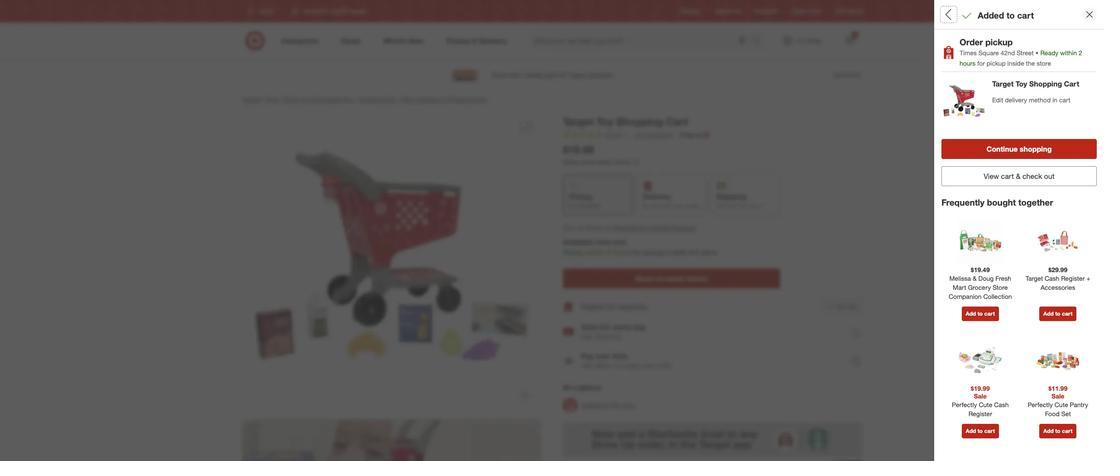 Task type: vqa. For each thing, say whether or not it's contained in the screenshot.
The Store Features
no



Task type: locate. For each thing, give the bounding box(es) containing it.
times inside dialog
[[960, 49, 977, 57]]

1 vertical spatial with
[[581, 362, 594, 369]]

add to cart button down 'accessories'
[[1040, 307, 1077, 321]]

1 in from the top
[[949, 138, 954, 146]]

3 mile from the top
[[954, 429, 966, 436]]

in stock ready within 2 hours for pickup inside the store
[[949, 138, 1084, 155], [949, 360, 1084, 377]]

1 mile from the top
[[954, 207, 966, 214]]

7
[[762, 203, 765, 209]]

perfectly up manhattan east village 1 mile on the right of the page
[[952, 401, 977, 408]]

0 horizontal spatial redcard
[[596, 333, 621, 340]]

near inside available near you ready within 2 hours for pickup inside the store
[[596, 238, 612, 247]]

0 vertical spatial edit
[[942, 48, 953, 56]]

hours inside available near you ready within 2 hours for pickup inside the store
[[613, 248, 631, 257]]

manhattan union square 1 mile
[[949, 256, 1051, 276]]

near inside more near you show in-stock stores within 50 miles
[[961, 65, 975, 73]]

mile for manhattan union square
[[954, 269, 966, 276]]

mile inside manhattan east village 1 mile
[[954, 429, 966, 436]]

over left $100
[[643, 362, 655, 369]]

1 horizontal spatial food
[[1045, 410, 1060, 418]]

only at
[[680, 131, 701, 139]]

in inside the times square 42nd street next closest in stock
[[1001, 120, 1006, 127]]

stores
[[986, 74, 1004, 82], [687, 274, 708, 283]]

for pickup inside the store
[[978, 59, 1051, 67]]

1 vertical spatial food
[[1045, 410, 1060, 418]]

11pm for upper west side 61st and broadway
[[980, 387, 996, 395]]

2 open from the top
[[949, 387, 965, 395]]

What can we help you find? suggestions appear below search field
[[529, 31, 755, 51]]

of down melissa
[[961, 289, 967, 297]]

herald
[[650, 224, 671, 233]]

times inside the times square 42nd street next closest in stock
[[949, 96, 974, 106]]

0 vertical spatial 1
[[949, 207, 953, 214]]

hours down edit your location
[[960, 59, 976, 67]]

cute up manhattan east village 1 mile on the right of the page
[[979, 401, 993, 408]]

0 horizontal spatial toys
[[265, 96, 278, 103]]

2 sale from the left
[[1052, 392, 1065, 400]]

in right method
[[1053, 96, 1058, 104]]

cash up east
[[995, 401, 1009, 408]]

2 mile from the top
[[954, 269, 966, 276]]

add for $19.49 melissa & doug fresh mart grocery store companion collection
[[966, 310, 976, 317]]

0 vertical spatial in-
[[961, 74, 969, 82]]

dialog
[[935, 0, 1105, 461]]

1 vertical spatial over
[[643, 362, 655, 369]]

near for within
[[596, 238, 612, 247]]

until left view
[[967, 165, 978, 173]]

cart down 'accessories'
[[1062, 310, 1073, 317]]

2 cute from the left
[[1055, 401, 1069, 408]]

0 vertical spatial mile
[[954, 207, 966, 214]]

continue
[[987, 145, 1018, 154]]

with inside pay over time with affirm on orders over $100
[[581, 362, 594, 369]]

at right only
[[695, 131, 701, 139]]

1 horizontal spatial register
[[1062, 274, 1085, 282]]

11pm down the continue
[[980, 165, 996, 173]]

mile inside manhattan union square 1 mile
[[954, 269, 966, 276]]

0 vertical spatial over
[[596, 351, 611, 360]]

1 open until 11pm from the top
[[949, 165, 996, 173]]

within up '$19.99 sale perfectly cute cash register'
[[969, 369, 986, 377]]

inside up 50 at right top
[[1008, 59, 1025, 67]]

target toy shopping cart inside dialog
[[993, 79, 1080, 89]]

check stores
[[942, 8, 1009, 21]]

0 vertical spatial target toy shopping cart
[[993, 79, 1080, 89]]

pickup up $11.99 sale perfectly cute pantry food set
[[1020, 369, 1039, 377]]

bought
[[987, 197, 1016, 208]]

add left "item"
[[836, 303, 846, 310]]

+
[[1087, 274, 1091, 282]]

1 with from the top
[[581, 333, 594, 340]]

street for times square 42nd street next closest in stock
[[949, 106, 974, 117]]

1 vertical spatial in
[[949, 360, 954, 368]]

square up $29.99
[[1022, 256, 1051, 266]]

manhattan up $19.49
[[949, 256, 993, 266]]

open until 11pm down perfectly cute cash register image
[[949, 387, 996, 395]]

available
[[563, 238, 594, 247]]

view cart & check out
[[984, 172, 1055, 181]]

0 vertical spatial open until 11pm
[[949, 165, 996, 173]]

open up the frequently
[[949, 165, 965, 173]]

2 open until 11pm from the top
[[949, 387, 996, 395]]

target inside $29.99 target cash register + accessories
[[1026, 274, 1043, 282]]

add for $29.99 target cash register + accessories
[[1044, 310, 1054, 317]]

1 until from the top
[[967, 165, 978, 173]]

2 horizontal spatial play
[[402, 96, 414, 103]]

1 vertical spatial cash
[[995, 401, 1009, 408]]

0 horizontal spatial shopping
[[616, 115, 664, 128]]

sale down $11.99
[[1052, 392, 1065, 400]]

11pm
[[980, 165, 996, 173], [980, 387, 996, 395]]

to for $11.99 sale perfectly cute pantry food set
[[1056, 428, 1061, 434]]

0 vertical spatial near
[[961, 65, 975, 73]]

$19.99
[[563, 143, 594, 156], [971, 384, 990, 392]]

0 horizontal spatial near
[[596, 238, 612, 247]]

toys left dress
[[265, 96, 278, 103]]

times up the next
[[949, 96, 974, 106]]

you inside more near you show in-stock stores within 50 miles
[[976, 65, 987, 73]]

2 up '$19.99 sale perfectly cute cash register'
[[987, 369, 991, 377]]

2 until from the top
[[967, 387, 978, 395]]

sale inside $11.99 sale perfectly cute pantry food set
[[1052, 392, 1065, 400]]

0 horizontal spatial play
[[342, 96, 354, 103]]

/ right "toys" link
[[280, 96, 282, 103]]

within right •
[[1061, 49, 1077, 57]]

street left •
[[1017, 49, 1034, 57]]

inside up show in-stock stores button
[[668, 248, 687, 257]]

manhattan left east
[[949, 416, 993, 426]]

10
[[635, 131, 642, 139]]

target toy shopping cart up 10
[[563, 115, 688, 128]]

ad
[[734, 8, 741, 15]]

until for upper west side 61st and broadway
[[967, 387, 978, 395]]

target up 'accessories'
[[1026, 274, 1043, 282]]

target up delivery
[[993, 79, 1014, 89]]

mile for manhattan hells kitchen
[[954, 207, 966, 214]]

2 pretend from the left
[[360, 96, 382, 103]]

add to cart for food
[[1044, 428, 1073, 434]]

toys inside button
[[623, 401, 636, 409]]

melissa
[[950, 274, 971, 282]]

1 horizontal spatial cart
[[1064, 79, 1080, 89]]

1 vertical spatial stores
[[687, 274, 708, 283]]

1 horizontal spatial toys
[[623, 401, 636, 409]]

out down melissa
[[949, 289, 959, 297]]

0 vertical spatial stores
[[986, 74, 1004, 82]]

register
[[1062, 274, 1085, 282], [969, 410, 993, 418]]

cash inside '$19.99 sale perfectly cute cash register'
[[995, 401, 1009, 408]]

add inside 'add item' button
[[836, 303, 846, 310]]

add to cart button down '$19.99 sale perfectly cute cash register'
[[962, 424, 999, 438]]

0 horizontal spatial cash
[[995, 401, 1009, 408]]

edit for edit delivery method in cart
[[993, 96, 1004, 104]]

get
[[716, 203, 725, 209]]

cute inside '$19.99 sale perfectly cute cash register'
[[979, 401, 993, 408]]

near right 'more'
[[961, 65, 975, 73]]

42nd inside the times square 42nd street next closest in stock
[[1008, 96, 1028, 106]]

stores inside dialog
[[976, 8, 1009, 21]]

cart up west
[[985, 310, 995, 317]]

check
[[942, 8, 974, 21]]

1 out of stock from the top
[[949, 227, 984, 235]]

perfectly for register
[[952, 401, 977, 408]]

0 vertical spatial with
[[581, 333, 594, 340]]

in- inside more near you show in-stock stores within 50 miles
[[961, 74, 969, 82]]

add down $11.99 sale perfectly cute pantry food set
[[1044, 428, 1054, 434]]

42nd for times square 42nd street next closest in stock
[[1008, 96, 1028, 106]]

sale for $19.99
[[974, 392, 987, 400]]

4 / from the left
[[398, 96, 400, 103]]

1 vertical spatial redcard
[[596, 333, 621, 340]]

1 vertical spatial in-
[[657, 274, 666, 283]]

1 vertical spatial open until 11pm
[[949, 387, 996, 395]]

east
[[996, 416, 1014, 426]]

1 inside "manhattan hells kitchen 1 mile"
[[949, 207, 953, 214]]

edit your location button
[[942, 47, 1001, 57]]

0 vertical spatial redcard
[[755, 8, 777, 15]]

& right kitchens
[[442, 96, 446, 103]]

ready inside available near you ready within 2 hours for pickup inside the store
[[563, 248, 584, 257]]

sale for $11.99
[[1052, 392, 1065, 400]]

kitchens
[[415, 96, 440, 103]]

pickup up check
[[1020, 147, 1039, 155]]

0 horizontal spatial perfectly
[[952, 401, 977, 408]]

mile for manhattan east village
[[954, 429, 966, 436]]

0 vertical spatial toys
[[265, 96, 278, 103]]

1 vertical spatial near
[[596, 238, 612, 247]]

0 horizontal spatial cute
[[979, 401, 993, 408]]

2 in from the top
[[949, 360, 954, 368]]

$100
[[657, 362, 671, 369]]

out of stock for manhattan hells kitchen
[[949, 227, 984, 235]]

out down the frequently
[[949, 227, 959, 235]]

redcard down 5%
[[596, 333, 621, 340]]

toy up 3119
[[597, 115, 613, 128]]

1 vertical spatial street
[[949, 106, 974, 117]]

2 stores from the left
[[976, 8, 1009, 21]]

3 link
[[840, 31, 860, 51]]

up
[[302, 96, 310, 103]]

/ left the pretend play link
[[356, 96, 358, 103]]

1 vertical spatial you
[[614, 238, 626, 247]]

1 horizontal spatial near
[[961, 65, 975, 73]]

store
[[1037, 59, 1051, 67], [1070, 147, 1084, 155], [701, 248, 717, 257], [1070, 369, 1084, 377]]

hours up view
[[993, 147, 1009, 155]]

to right added
[[1007, 10, 1015, 20]]

1 horizontal spatial show
[[944, 74, 960, 82]]

1 vertical spatial $19.99
[[971, 384, 990, 392]]

1 sale from the left
[[974, 392, 987, 400]]

0 horizontal spatial $19.99
[[563, 143, 594, 156]]

1 inside manhattan east village 1 mile
[[949, 429, 953, 436]]

1 vertical spatial in
[[1001, 120, 1006, 127]]

in- down available near you ready within 2 hours for pickup inside the store
[[657, 274, 666, 283]]

& left check
[[1016, 172, 1021, 181]]

toys
[[265, 96, 278, 103], [623, 401, 636, 409]]

over
[[596, 351, 611, 360], [643, 362, 655, 369]]

perfectly inside '$19.99 sale perfectly cute cash register'
[[952, 401, 977, 408]]

with inside save 5% every day with redcard
[[581, 333, 594, 340]]

1 horizontal spatial cute
[[1055, 401, 1069, 408]]

target left circle at top right
[[791, 8, 806, 15]]

/ right the pretend play link
[[398, 96, 400, 103]]

frequently
[[942, 197, 985, 208]]

1 vertical spatial toys
[[623, 401, 636, 409]]

2 with from the top
[[581, 362, 594, 369]]

1 vertical spatial 11pm
[[980, 387, 996, 395]]

to down $11.99 sale perfectly cute pantry food set
[[1056, 428, 1061, 434]]

cash
[[1045, 274, 1060, 282], [995, 401, 1009, 408]]

10120
[[953, 37, 973, 46]]

near right available
[[596, 238, 612, 247]]

stock inside more near you show in-stock stores within 50 miles
[[969, 74, 984, 82]]

add to cart down '$19.99 sale perfectly cute cash register'
[[966, 428, 995, 434]]

1 horizontal spatial pretend
[[360, 96, 382, 103]]

1 horizontal spatial cash
[[1045, 274, 1060, 282]]

2 out of stock from the top
[[949, 289, 984, 297]]

hours inside ready within 2 hours
[[960, 59, 976, 67]]

1 horizontal spatial over
[[643, 362, 655, 369]]

1 horizontal spatial you
[[976, 65, 987, 73]]

for down out of stock at manhattan herald square
[[633, 248, 642, 257]]

street up the next
[[949, 106, 974, 117]]

play kitchens & pretend food link
[[402, 96, 486, 103]]

toy
[[1016, 79, 1028, 89], [597, 115, 613, 128]]

dress up & pretend play link
[[284, 96, 354, 103]]

within down available
[[586, 248, 605, 257]]

1 horizontal spatial $19.99
[[971, 384, 990, 392]]

with
[[581, 333, 594, 340], [581, 362, 594, 369]]

1 vertical spatial open
[[949, 387, 965, 395]]

1 vertical spatial shopping
[[616, 115, 664, 128]]

$19.99 for $19.99 sale perfectly cute cash register
[[971, 384, 990, 392]]

1 11pm from the top
[[980, 165, 996, 173]]

1 vertical spatial target toy shopping cart
[[563, 115, 688, 128]]

1 perfectly from the left
[[952, 401, 977, 408]]

today
[[686, 203, 700, 209]]

open until 11pm up the frequently
[[949, 165, 996, 173]]

edit inside dialog
[[993, 96, 1004, 104]]

shopping
[[1030, 79, 1062, 89], [616, 115, 664, 128]]

2 horizontal spatial pretend
[[448, 96, 470, 103]]

add up upper
[[966, 310, 976, 317]]

cash down $29.99
[[1045, 274, 1060, 282]]

inside inside available near you ready within 2 hours for pickup inside the store
[[668, 248, 687, 257]]

you inside available near you ready within 2 hours for pickup inside the store
[[614, 238, 626, 247]]

edit inside button
[[942, 48, 953, 56]]

add to cart button up broadway
[[962, 307, 999, 321]]

1 1 from the top
[[949, 207, 953, 214]]

manhattan up available near you ready within 2 hours for pickup inside the store
[[613, 224, 648, 233]]

1 vertical spatial show
[[635, 274, 655, 283]]

42nd for times square 42nd street •
[[1001, 49, 1015, 57]]

cart
[[1018, 10, 1034, 20], [1060, 96, 1071, 104], [1002, 172, 1014, 181], [985, 310, 995, 317], [1062, 310, 1073, 317], [985, 428, 995, 434], [1062, 428, 1073, 434]]

1 horizontal spatial target toy shopping cart
[[993, 79, 1080, 89]]

show in-stock stores
[[635, 274, 708, 283]]

redcard
[[755, 8, 777, 15], [596, 333, 621, 340]]

store
[[993, 283, 1008, 291]]

of down the frequently
[[961, 227, 967, 235]]

42nd inside dialog
[[1001, 49, 1015, 57]]

until down perfectly cute cash register image
[[967, 387, 978, 395]]

edit
[[942, 48, 953, 56], [993, 96, 1004, 104]]

61st
[[1020, 317, 1037, 328]]

2 perfectly from the left
[[1028, 401, 1053, 408]]

out up available
[[563, 224, 575, 233]]

of
[[577, 224, 583, 233], [961, 227, 967, 235], [961, 289, 967, 297]]

square inside dialog
[[979, 49, 999, 57]]

with down the pay
[[581, 362, 594, 369]]

top
[[611, 401, 621, 409]]

broadway
[[967, 328, 1008, 339]]

1 horizontal spatial sale
[[1052, 392, 1065, 400]]

$29.99 target cash register + accessories
[[1026, 266, 1091, 291]]

3 play from the left
[[402, 96, 414, 103]]

1 cute from the left
[[979, 401, 993, 408]]

stores
[[848, 8, 864, 15], [976, 8, 1009, 21]]

bullseye's top toys button
[[563, 395, 636, 415]]

perfectly inside $11.99 sale perfectly cute pantry food set
[[1028, 401, 1053, 408]]

times down order
[[960, 49, 977, 57]]

image gallery element
[[242, 113, 541, 461]]

manhattan inside manhattan union square 1 mile
[[949, 256, 993, 266]]

add to cart for accessories
[[1044, 310, 1073, 317]]

pickup down manhattan herald square button
[[644, 248, 666, 257]]

sale inside '$19.99 sale perfectly cute cash register'
[[974, 392, 987, 400]]

pantry
[[1070, 401, 1089, 408]]

1 horizontal spatial play
[[384, 96, 396, 103]]

1 vertical spatial in stock ready within 2 hours for pickup inside the store
[[949, 360, 1084, 377]]

add to cart button for mart
[[962, 307, 999, 321]]

0 vertical spatial 11pm
[[980, 165, 996, 173]]

advertisement region
[[235, 64, 869, 86], [563, 423, 862, 457]]

melissa & doug fresh mart grocery store companion collection image
[[958, 219, 1003, 264]]

square down order pickup
[[979, 49, 999, 57]]

/ left "toys" link
[[262, 96, 264, 103]]

0 horizontal spatial pretend
[[318, 96, 340, 103]]

upper west side 61st and broadway
[[949, 317, 1037, 339]]

0 vertical spatial 42nd
[[1001, 49, 1015, 57]]

miles
[[1033, 74, 1047, 82]]

out of stock down the frequently
[[949, 227, 984, 235]]

open
[[949, 165, 965, 173], [949, 387, 965, 395]]

check stores dialog
[[935, 0, 1105, 461]]

0 vertical spatial shopping
[[1030, 79, 1062, 89]]

/
[[262, 96, 264, 103], [280, 96, 282, 103], [356, 96, 358, 103], [398, 96, 400, 103]]

to for $29.99 target cash register + accessories
[[1056, 310, 1061, 317]]

2 in stock ready within 2 hours for pickup inside the store from the top
[[949, 360, 1084, 377]]

0 vertical spatial food
[[472, 96, 486, 103]]

1 horizontal spatial stores
[[986, 74, 1004, 82]]

2 1 from the top
[[949, 269, 953, 276]]

add to cart for mart
[[966, 310, 995, 317]]

show up registries
[[635, 274, 655, 283]]

shopping
[[1020, 145, 1052, 154]]

edit left your
[[942, 48, 953, 56]]

manhattan inside manhattan east village 1 mile
[[949, 416, 993, 426]]

add to cart down 'accessories'
[[1044, 310, 1073, 317]]

mile inside "manhattan hells kitchen 1 mile"
[[954, 207, 966, 214]]

0 horizontal spatial stores
[[687, 274, 708, 283]]

weekly ad
[[715, 8, 741, 15]]

to down '$19.99 sale perfectly cute cash register'
[[978, 428, 983, 434]]

2 vertical spatial 1
[[949, 429, 953, 436]]

1 stores from the left
[[848, 8, 864, 15]]

stores inside button
[[687, 274, 708, 283]]

cute inside $11.99 sale perfectly cute pantry food set
[[1055, 401, 1069, 408]]

1 open from the top
[[949, 165, 965, 173]]

0 vertical spatial street
[[1017, 49, 1034, 57]]

inside
[[1008, 59, 1025, 67], [1041, 147, 1057, 155], [668, 248, 687, 257], [1041, 369, 1057, 377]]

1 horizontal spatial toy
[[1016, 79, 1028, 89]]

1 inside manhattan union square 1 mile
[[949, 269, 953, 276]]

0 vertical spatial until
[[967, 165, 978, 173]]

register inside '$19.99 sale perfectly cute cash register'
[[969, 410, 993, 418]]

manhattan inside "manhattan hells kitchen 1 mile"
[[949, 194, 993, 204]]

target up 3119 link
[[563, 115, 594, 128]]

0 horizontal spatial cart
[[666, 115, 688, 128]]

42nd left method
[[1008, 96, 1028, 106]]

0 vertical spatial times
[[960, 49, 977, 57]]

1 horizontal spatial street
[[1017, 49, 1034, 57]]

within inside available near you ready within 2 hours for pickup inside the store
[[586, 248, 605, 257]]

added to cart
[[978, 10, 1034, 20]]

$19.99 up when
[[563, 143, 594, 156]]

1 vertical spatial edit
[[993, 96, 1004, 104]]

street inside the times square 42nd street next closest in stock
[[949, 106, 974, 117]]

0 vertical spatial register
[[1062, 274, 1085, 282]]

1 horizontal spatial stores
[[976, 8, 1009, 21]]

stores up order pickup
[[976, 8, 1009, 21]]

square
[[979, 49, 999, 57], [976, 96, 1005, 106], [673, 224, 696, 233], [1022, 256, 1051, 266]]

stock inside the times square 42nd street next closest in stock
[[1007, 120, 1021, 127]]

1 horizontal spatial redcard
[[755, 8, 777, 15]]

eligible for registries
[[581, 302, 647, 311]]

1 horizontal spatial in
[[1053, 96, 1058, 104]]

0 horizontal spatial you
[[614, 238, 626, 247]]

target cash register + accessories image
[[1036, 219, 1081, 264]]

at
[[695, 131, 701, 139], [605, 224, 611, 233]]

0 vertical spatial show
[[944, 74, 960, 82]]

0 horizontal spatial at
[[605, 224, 611, 233]]

11pm for times square 42nd street
[[980, 165, 996, 173]]

pay over time with affirm on orders over $100
[[581, 351, 671, 369]]

out of stock for manhattan union square
[[949, 289, 984, 297]]

the inside available near you ready within 2 hours for pickup inside the store
[[689, 248, 699, 257]]

3 1 from the top
[[949, 429, 953, 436]]

shopping up 10
[[616, 115, 664, 128]]

0 horizontal spatial target toy shopping cart
[[563, 115, 688, 128]]

in stock ready within 2 hours for pickup inside the store for upper west side 61st and broadway
[[949, 360, 1084, 377]]

1 vertical spatial out of stock
[[949, 289, 984, 297]]

out of stock down melissa
[[949, 289, 984, 297]]

$19.99 for $19.99
[[563, 143, 594, 156]]

the right shopping
[[1059, 147, 1068, 155]]

add down '$19.99 sale perfectly cute cash register'
[[966, 428, 976, 434]]

add to cart for register
[[966, 428, 995, 434]]

2 / from the left
[[280, 96, 282, 103]]

0 horizontal spatial register
[[969, 410, 993, 418]]

store inside dialog
[[1037, 59, 1051, 67]]

0 vertical spatial you
[[976, 65, 987, 73]]

1 in stock ready within 2 hours for pickup inside the store from the top
[[949, 138, 1084, 155]]

in-
[[961, 74, 969, 82], [657, 274, 666, 283]]

1 horizontal spatial edit
[[993, 96, 1004, 104]]

mile up melissa & doug fresh mart grocery store companion collection image
[[954, 207, 966, 214]]

2 11pm from the top
[[980, 387, 996, 395]]

times
[[960, 49, 977, 57], [949, 96, 974, 106]]

affirm
[[596, 362, 612, 369]]

1 vertical spatial 1
[[949, 269, 953, 276]]

target toy shopping cart
[[993, 79, 1080, 89], [563, 115, 688, 128]]

2 right •
[[1079, 49, 1083, 57]]

0 horizontal spatial show
[[635, 274, 655, 283]]

& down $19.49
[[973, 274, 977, 282]]

street for times square 42nd street •
[[1017, 49, 1034, 57]]

0 horizontal spatial edit
[[942, 48, 953, 56]]

add for $19.99 sale perfectly cute cash register
[[966, 428, 976, 434]]

dialog containing added to cart
[[935, 0, 1105, 461]]

1
[[949, 207, 953, 214], [949, 269, 953, 276], [949, 429, 953, 436]]

shipping get it by thu, dec 7
[[716, 192, 765, 209]]

11am
[[671, 203, 685, 209]]

open until 11pm
[[949, 165, 996, 173], [949, 387, 996, 395]]

11pm down perfectly cute cash register image
[[980, 387, 996, 395]]

street inside dialog
[[1017, 49, 1034, 57]]

within inside more near you show in-stock stores within 50 miles
[[1005, 74, 1022, 82]]

on
[[614, 362, 621, 369]]

the up 50 at right top
[[1026, 59, 1035, 67]]

cute up set in the right of the page
[[1055, 401, 1069, 408]]

2 vertical spatial mile
[[954, 429, 966, 436]]

0 vertical spatial in
[[949, 138, 954, 146]]

1 play from the left
[[342, 96, 354, 103]]

redcard right ad
[[755, 8, 777, 15]]

$19.99 inside '$19.99 sale perfectly cute cash register'
[[971, 384, 990, 392]]

perfectly
[[952, 401, 977, 408], [1028, 401, 1053, 408]]

toy up delivery
[[1016, 79, 1028, 89]]

cart down '$19.99 sale perfectly cute cash register'
[[985, 428, 995, 434]]

edit delivery method in cart
[[993, 96, 1071, 104]]

search button
[[748, 31, 770, 53]]

1 vertical spatial until
[[967, 387, 978, 395]]

manhattan hells kitchen 1 mile
[[949, 194, 1050, 214]]

redcard inside save 5% every day with redcard
[[596, 333, 621, 340]]

0 vertical spatial toy
[[1016, 79, 1028, 89]]

target
[[791, 8, 806, 15], [993, 79, 1014, 89], [242, 96, 260, 103], [563, 115, 594, 128], [1026, 274, 1043, 282]]

for
[[978, 59, 985, 67], [1010, 147, 1018, 155], [633, 248, 642, 257], [607, 302, 615, 311], [1010, 369, 1018, 377]]

you down out of stock at manhattan herald square
[[614, 238, 626, 247]]

in inside dialog
[[1053, 96, 1058, 104]]



Task type: describe. For each thing, give the bounding box(es) containing it.
redcard link
[[755, 7, 777, 15]]

toys for /
[[265, 96, 278, 103]]

at a glance
[[563, 383, 602, 392]]

$19.49 melissa & doug fresh mart grocery store companion collection
[[949, 266, 1012, 300]]

pickup down times square 42nd street •
[[987, 59, 1006, 67]]

continue shopping button
[[942, 139, 1097, 159]]

shipping
[[716, 192, 747, 201]]

add to cart button for register
[[962, 424, 999, 438]]

of for manhattan hells kitchen
[[961, 227, 967, 235]]

toy inside dialog
[[1016, 79, 1028, 89]]

•
[[1036, 49, 1039, 57]]

dec
[[750, 203, 760, 209]]

target circle
[[791, 8, 822, 15]]

inside up $11.99
[[1041, 369, 1057, 377]]

target toy shopping cart image
[[942, 79, 987, 125]]

1 vertical spatial advertisement region
[[563, 423, 862, 457]]

doug
[[979, 274, 994, 282]]

more near you show in-stock stores within 50 miles
[[944, 65, 1047, 82]]

added
[[978, 10, 1005, 20]]

every
[[613, 322, 632, 331]]

within left the continue
[[969, 147, 986, 155]]

open for upper west side 61st and broadway
[[949, 387, 965, 395]]

cash inside $29.99 target cash register + accessories
[[1045, 274, 1060, 282]]

circle
[[808, 8, 822, 15]]

1 / from the left
[[262, 96, 264, 103]]

find stores
[[836, 8, 864, 15]]

stores inside more near you show in-stock stores within 50 miles
[[986, 74, 1004, 82]]

toys link
[[265, 96, 278, 103]]

1 vertical spatial cart
[[666, 115, 688, 128]]

for down location
[[978, 59, 985, 67]]

until for times square 42nd street
[[967, 165, 978, 173]]

add to cart button for accessories
[[1040, 307, 1077, 321]]

$19.49
[[971, 266, 990, 274]]

50
[[1024, 74, 1031, 82]]

open until 11pm for upper west side 61st and broadway
[[949, 387, 996, 395]]

2 up view
[[987, 147, 991, 155]]

show inside more near you show in-stock stores within 50 miles
[[944, 74, 960, 82]]

item
[[848, 303, 858, 310]]

the up $11.99
[[1059, 369, 1068, 377]]

to for $19.49 melissa & doug fresh mart grocery store companion collection
[[978, 310, 983, 317]]

add item button
[[824, 299, 862, 314]]

3
[[854, 32, 857, 38]]

10 questions link
[[631, 130, 672, 140]]

find stores link
[[836, 7, 864, 15]]

pay
[[581, 351, 594, 360]]

$29.99
[[1049, 266, 1068, 274]]

target link
[[242, 96, 260, 103]]

1 pretend from the left
[[318, 96, 340, 103]]

food inside $11.99 sale perfectly cute pantry food set
[[1045, 410, 1060, 418]]

add for $11.99 sale perfectly cute pantry food set
[[1044, 428, 1054, 434]]

check
[[1023, 172, 1043, 181]]

you for more near you
[[976, 65, 987, 73]]

inside inside dialog
[[1008, 59, 1025, 67]]

pickup inside available near you ready within 2 hours for pickup inside the store
[[644, 248, 666, 257]]

cute for register
[[979, 401, 993, 408]]

open for times square 42nd street
[[949, 165, 965, 173]]

cart down set in the right of the page
[[1062, 428, 1073, 434]]

find
[[836, 8, 847, 15]]

manhattan for manhattan union square
[[949, 256, 993, 266]]

3 / from the left
[[356, 96, 358, 103]]

pickup
[[569, 192, 593, 201]]

collection
[[984, 293, 1012, 300]]

stores for find stores
[[848, 8, 864, 15]]

set
[[1062, 410, 1071, 418]]

cute for food
[[1055, 401, 1069, 408]]

store inside available near you ready within 2 hours for pickup inside the store
[[701, 248, 717, 257]]

pretend play link
[[360, 96, 396, 103]]

manhattan for manhattan hells kitchen
[[949, 194, 993, 204]]

not
[[569, 203, 578, 209]]

of up available
[[577, 224, 583, 233]]

pickup up times square 42nd street •
[[986, 37, 1013, 47]]

time
[[613, 351, 628, 360]]

out for manhattan hells kitchen
[[949, 227, 959, 235]]

0 vertical spatial advertisement region
[[235, 64, 869, 86]]

weekly ad link
[[715, 7, 741, 15]]

$11.99
[[1049, 384, 1068, 392]]

perfectly for food
[[1028, 401, 1053, 408]]

0 horizontal spatial over
[[596, 351, 611, 360]]

$19.99 sale perfectly cute cash register
[[952, 384, 1009, 418]]

edit for edit your location
[[942, 48, 953, 56]]

registry link
[[681, 7, 701, 15]]

manhattan for manhattan east village
[[949, 416, 993, 426]]

1 horizontal spatial at
[[695, 131, 701, 139]]

closest
[[983, 120, 1000, 127]]

out
[[1045, 172, 1055, 181]]

target / toys / dress up & pretend play / pretend play / play kitchens & pretend food
[[242, 96, 486, 103]]

cart inside dialog
[[1064, 79, 1080, 89]]

only
[[680, 131, 694, 139]]

ready up '$19.99 sale perfectly cute cash register'
[[949, 369, 967, 377]]

open until 11pm for times square 42nd street
[[949, 165, 996, 173]]

kitchen
[[1018, 194, 1050, 204]]

delivery
[[643, 192, 671, 201]]

order
[[960, 37, 983, 47]]

out for manhattan union square
[[949, 289, 959, 297]]

target toy shopping cart, 1 of 18 image
[[242, 113, 541, 412]]

10 questions
[[635, 131, 672, 139]]

of for manhattan union square
[[961, 289, 967, 297]]

1 for manhattan union square
[[949, 269, 953, 276]]

for inside available near you ready within 2 hours for pickup inside the store
[[633, 248, 642, 257]]

perfectly cute pantry food set image
[[1036, 337, 1081, 383]]

& inside $19.49 melissa & doug fresh mart grocery store companion collection
[[973, 274, 977, 282]]

cart right added
[[1018, 10, 1034, 20]]

more
[[944, 65, 959, 73]]

shopping inside dialog
[[1030, 79, 1062, 89]]

1 for manhattan east village
[[949, 429, 953, 436]]

edit your location
[[942, 48, 992, 56]]

2 play from the left
[[384, 96, 396, 103]]

stock inside button
[[666, 274, 685, 283]]

toys for top
[[623, 401, 636, 409]]

view cart & check out link
[[942, 166, 1097, 186]]

save
[[581, 322, 598, 331]]

orders
[[623, 362, 641, 369]]

out of stock at manhattan herald square
[[563, 224, 696, 233]]

& right up
[[312, 96, 316, 103]]

as
[[643, 203, 649, 209]]

in for times square 42nd street
[[949, 138, 954, 146]]

target circle link
[[791, 7, 822, 15]]

in for upper west side 61st and broadway
[[949, 360, 954, 368]]

cart right view
[[1002, 172, 1014, 181]]

show inside button
[[635, 274, 655, 283]]

within inside ready within 2 hours
[[1061, 49, 1077, 57]]

register inside $29.99 target cash register + accessories
[[1062, 274, 1085, 282]]

view
[[984, 172, 999, 181]]

3 pretend from the left
[[448, 96, 470, 103]]

purchased
[[581, 158, 612, 166]]

for right perfectly cute cash register image
[[1010, 369, 1018, 377]]

0 horizontal spatial food
[[472, 96, 486, 103]]

registry
[[681, 8, 701, 15]]

union
[[996, 256, 1020, 266]]

questions
[[644, 131, 672, 139]]

show in-stock stores button
[[563, 269, 781, 289]]

ready inside ready within 2 hours
[[1041, 49, 1059, 57]]

1 vertical spatial toy
[[597, 115, 613, 128]]

registries
[[617, 302, 647, 311]]

manhattan east village 1 mile
[[949, 416, 1043, 436]]

ready left the continue
[[949, 147, 967, 155]]

dress
[[284, 96, 300, 103]]

and
[[949, 328, 965, 339]]

the inside dialog
[[1026, 59, 1035, 67]]

hours up '$19.99 sale perfectly cute cash register'
[[993, 369, 1009, 377]]

add to cart button for food
[[1040, 424, 1077, 438]]

in- inside button
[[657, 274, 666, 283]]

delivery as soon as 11am today
[[643, 192, 700, 209]]

soon
[[650, 203, 663, 209]]

stores for check stores
[[976, 8, 1009, 21]]

square down the 11am
[[673, 224, 696, 233]]

pickup not available
[[569, 192, 600, 209]]

you for available near you
[[614, 238, 626, 247]]

square inside manhattan union square 1 mile
[[1022, 256, 1051, 266]]

1 for manhattan hells kitchen
[[949, 207, 953, 214]]

to for $19.99 sale perfectly cute cash register
[[978, 428, 983, 434]]

for right eligible
[[607, 302, 615, 311]]

cart right method
[[1060, 96, 1071, 104]]

square inside the times square 42nd street next closest in stock
[[976, 96, 1005, 106]]

a
[[573, 383, 577, 392]]

west
[[977, 317, 997, 328]]

times for times square 42nd street next closest in stock
[[949, 96, 974, 106]]

1 vertical spatial at
[[605, 224, 611, 233]]

times for times square 42nd street •
[[960, 49, 977, 57]]

perfectly cute cash register image
[[958, 337, 1003, 383]]

near for in-
[[961, 65, 975, 73]]

5%
[[600, 322, 611, 331]]

2 inside available near you ready within 2 hours for pickup inside the store
[[607, 248, 611, 257]]

together
[[1019, 197, 1054, 208]]

for left shopping
[[1010, 147, 1018, 155]]

mart
[[953, 283, 967, 291]]

online
[[613, 158, 630, 166]]

fresh
[[996, 274, 1012, 282]]

3119 link
[[563, 130, 629, 141]]

inside up out
[[1041, 147, 1057, 155]]

target left "toys" link
[[242, 96, 260, 103]]

upper
[[949, 317, 975, 328]]

2 inside ready within 2 hours
[[1079, 49, 1083, 57]]

in stock ready within 2 hours for pickup inside the store for times square 42nd street
[[949, 138, 1084, 155]]

save 5% every day with redcard
[[581, 322, 646, 340]]



